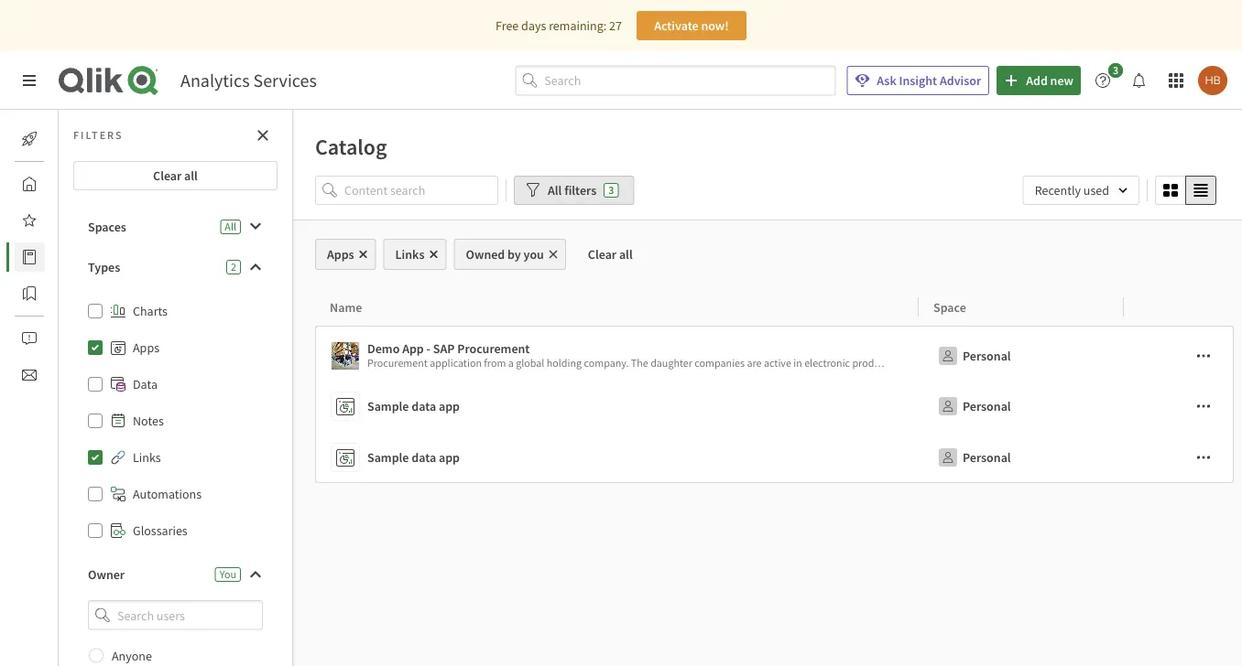 Task type: describe. For each thing, give the bounding box(es) containing it.
0 horizontal spatial all
[[184, 168, 198, 184]]

recently
[[1035, 182, 1081, 199]]

personal for second more actions icon from the bottom of the page personal button
[[963, 399, 1011, 415]]

company.
[[584, 356, 629, 371]]

personal button for second more actions icon from the bottom of the page
[[934, 392, 1015, 421]]

qlik sense app image
[[332, 343, 359, 370]]

app for second more actions icon from the bottom of the page
[[439, 399, 460, 415]]

pharmaceutical
[[1052, 356, 1124, 371]]

ask insight advisor
[[877, 72, 981, 89]]

1 vertical spatial clear
[[588, 246, 617, 263]]

cell for personal cell associated with more actions image
[[1124, 326, 1234, 381]]

glossaries
[[133, 523, 188, 540]]

are
[[747, 356, 762, 371]]

cell for personal cell associated with first more actions icon from the bottom
[[1124, 432, 1234, 484]]

apps button
[[315, 239, 376, 270]]

app for first more actions icon from the bottom
[[439, 450, 460, 466]]

activate now!
[[654, 17, 729, 34]]

all for all filters
[[548, 182, 562, 199]]

howard brown image
[[1198, 66, 1228, 95]]

3 button
[[1088, 63, 1129, 95]]

used
[[1084, 182, 1109, 199]]

activate
[[654, 17, 699, 34]]

personal for personal button associated with more actions image
[[963, 348, 1011, 365]]

filters region
[[293, 172, 1242, 220]]

owned
[[466, 246, 505, 263]]

getting started image
[[22, 132, 37, 147]]

0 vertical spatial clear all button
[[73, 161, 278, 191]]

space
[[934, 299, 966, 316]]

activate now! link
[[637, 11, 747, 40]]

types
[[88, 259, 120, 276]]

sample for personal cell related to second more actions icon from the bottom of the page
[[367, 399, 409, 415]]

Search users text field
[[114, 601, 241, 631]]

subscriptions image
[[22, 368, 37, 383]]

1 vertical spatial clear all button
[[573, 239, 647, 270]]

2
[[231, 260, 236, 274]]

1 horizontal spatial all
[[619, 246, 633, 263]]

filters
[[564, 182, 597, 199]]

1 horizontal spatial procurement
[[457, 341, 530, 357]]

insight
[[899, 72, 937, 89]]

1 more actions image from the top
[[1196, 399, 1211, 414]]

home link
[[15, 169, 91, 199]]

more actions image
[[1196, 349, 1211, 364]]

in
[[794, 356, 802, 371]]

to
[[970, 356, 980, 371]]

personal button for first more actions icon from the bottom
[[934, 443, 1015, 473]]

2 the from the left
[[1145, 356, 1162, 371]]

demo app - sap procurement procurement application from a global holding company. the daughter companies are active in electronic products and automotive to chemicals and pharmaceutical etc. the data comes from 
[[367, 341, 1242, 371]]

electronic
[[804, 356, 850, 371]]

now!
[[701, 17, 729, 34]]

-
[[426, 341, 431, 357]]

notes
[[133, 413, 164, 430]]

2 and from the left
[[1032, 356, 1049, 371]]

demo
[[367, 341, 400, 357]]

2 from from the left
[[1219, 356, 1241, 371]]

recently used
[[1035, 182, 1109, 199]]

catalog inside the navigation pane element
[[59, 249, 99, 266]]

analytics services
[[180, 69, 317, 92]]

companies
[[695, 356, 745, 371]]

personal button for more actions image
[[934, 342, 1015, 371]]

1 the from the left
[[631, 356, 648, 371]]

searchbar element
[[515, 66, 836, 96]]

comes
[[1187, 356, 1217, 371]]

2 more actions image from the top
[[1196, 451, 1211, 465]]



Task type: vqa. For each thing, say whether or not it's contained in the screenshot.
Switch view 'group'
yes



Task type: locate. For each thing, give the bounding box(es) containing it.
daughter
[[651, 356, 693, 371]]

cell
[[1124, 326, 1234, 381], [1124, 381, 1234, 432], [1124, 432, 1234, 484]]

active
[[764, 356, 791, 371]]

and right chemicals
[[1032, 356, 1049, 371]]

0 vertical spatial sample
[[367, 399, 409, 415]]

data for personal cell related to second more actions icon from the bottom of the page
[[412, 399, 436, 415]]

switch view group
[[1155, 176, 1217, 205]]

0 vertical spatial personal button
[[934, 342, 1015, 371]]

add
[[1026, 72, 1048, 89]]

products
[[852, 356, 893, 371]]

3 inside the filters region
[[608, 183, 614, 197]]

clear all
[[153, 168, 198, 184], [588, 246, 633, 263]]

analytics services element
[[180, 69, 317, 92]]

3 personal from the top
[[963, 450, 1011, 466]]

1 and from the left
[[896, 356, 913, 371]]

sample
[[367, 399, 409, 415], [367, 450, 409, 466]]

analytics
[[180, 69, 250, 92]]

a
[[508, 356, 514, 371]]

links inside button
[[395, 246, 425, 263]]

spaces
[[88, 219, 126, 235]]

procurement left sap
[[367, 356, 428, 371]]

1 vertical spatial 3
[[608, 183, 614, 197]]

1 sample from the top
[[367, 399, 409, 415]]

personal cell for first more actions icon from the bottom
[[919, 432, 1124, 484]]

2 vertical spatial data
[[412, 450, 436, 466]]

global
[[516, 356, 545, 371]]

name
[[330, 299, 362, 316]]

1 cell from the top
[[1124, 326, 1234, 381]]

1 horizontal spatial clear
[[588, 246, 617, 263]]

anyone
[[112, 648, 152, 665]]

1 sample data app button from the top
[[331, 388, 912, 425]]

2 personal from the top
[[963, 399, 1011, 415]]

0 vertical spatial 3
[[1113, 63, 1119, 77]]

sample data app for personal cell related to second more actions icon from the bottom of the page
[[367, 399, 460, 415]]

the left daughter
[[631, 356, 648, 371]]

1 horizontal spatial links
[[395, 246, 425, 263]]

chemicals
[[982, 356, 1030, 371]]

None field
[[73, 601, 278, 631]]

1 vertical spatial personal
[[963, 399, 1011, 415]]

from
[[484, 356, 506, 371], [1219, 356, 1241, 371]]

apps up name
[[327, 246, 354, 263]]

2 app from the top
[[439, 450, 460, 466]]

all left filters
[[548, 182, 562, 199]]

clear all for the bottommost clear all button
[[588, 246, 633, 263]]

0 vertical spatial clear
[[153, 168, 182, 184]]

sample for personal cell associated with first more actions icon from the bottom
[[367, 450, 409, 466]]

cell for personal cell related to second more actions icon from the bottom of the page
[[1124, 381, 1234, 432]]

0 horizontal spatial clear all button
[[73, 161, 278, 191]]

personal cell
[[919, 326, 1124, 381], [919, 381, 1124, 432], [919, 432, 1124, 484]]

remaining:
[[549, 17, 607, 34]]

1 vertical spatial personal button
[[934, 392, 1015, 421]]

1 horizontal spatial all
[[548, 182, 562, 199]]

data
[[133, 377, 158, 393]]

personal button
[[934, 342, 1015, 371], [934, 392, 1015, 421], [934, 443, 1015, 473]]

Search text field
[[544, 66, 836, 96]]

1 personal cell from the top
[[919, 326, 1124, 381]]

links right apps button on the left top of the page
[[395, 246, 425, 263]]

apps up 'data'
[[133, 340, 159, 356]]

1 vertical spatial catalog
[[59, 249, 99, 266]]

1 vertical spatial app
[[439, 450, 460, 466]]

by
[[508, 246, 521, 263]]

0 horizontal spatial from
[[484, 356, 506, 371]]

0 vertical spatial all
[[184, 168, 198, 184]]

open sidebar menu image
[[22, 73, 37, 88]]

1 horizontal spatial apps
[[327, 246, 354, 263]]

add new
[[1026, 72, 1074, 89]]

sap
[[433, 341, 455, 357]]

3 personal cell from the top
[[919, 432, 1124, 484]]

advisor
[[940, 72, 981, 89]]

0 horizontal spatial and
[[896, 356, 913, 371]]

app
[[439, 399, 460, 415], [439, 450, 460, 466]]

3 cell from the top
[[1124, 432, 1234, 484]]

1 vertical spatial more actions image
[[1196, 451, 1211, 465]]

all up the 2
[[225, 220, 236, 234]]

1 vertical spatial links
[[133, 450, 161, 466]]

0 vertical spatial all
[[548, 182, 562, 199]]

1 horizontal spatial 3
[[1113, 63, 1119, 77]]

favorites image
[[22, 213, 37, 228]]

catalog up content search text box at the top
[[315, 133, 387, 160]]

1 vertical spatial apps
[[133, 340, 159, 356]]

0 horizontal spatial procurement
[[367, 356, 428, 371]]

all for all
[[225, 220, 236, 234]]

clear
[[153, 168, 182, 184], [588, 246, 617, 263]]

catalog
[[315, 133, 387, 160], [59, 249, 99, 266]]

1 horizontal spatial clear all button
[[573, 239, 647, 270]]

1 horizontal spatial catalog
[[315, 133, 387, 160]]

1 personal button from the top
[[934, 342, 1015, 371]]

clear all button down filters
[[573, 239, 647, 270]]

personal cell for more actions image
[[919, 326, 1124, 381]]

0 vertical spatial personal
[[963, 348, 1011, 365]]

0 vertical spatial links
[[395, 246, 425, 263]]

all inside the filters region
[[548, 182, 562, 199]]

links down notes
[[133, 450, 161, 466]]

alerts link
[[15, 324, 89, 354]]

procurement
[[457, 341, 530, 357], [367, 356, 428, 371]]

1 vertical spatial sample data app
[[367, 450, 460, 466]]

2 personal cell from the top
[[919, 381, 1124, 432]]

1 horizontal spatial and
[[1032, 356, 1049, 371]]

days
[[521, 17, 546, 34]]

0 horizontal spatial clear
[[153, 168, 182, 184]]

1 vertical spatial sample
[[367, 450, 409, 466]]

3 personal button from the top
[[934, 443, 1015, 473]]

1 vertical spatial all
[[619, 246, 633, 263]]

sample data app button for personal cell related to second more actions icon from the bottom of the page
[[331, 388, 912, 425]]

filters
[[73, 128, 123, 142]]

sample data app button for personal cell associated with first more actions icon from the bottom
[[331, 440, 912, 476]]

clear all for the top clear all button
[[153, 168, 198, 184]]

ask insight advisor button
[[847, 66, 990, 95]]

1 vertical spatial clear all
[[588, 246, 633, 263]]

0 vertical spatial sample data app button
[[331, 388, 912, 425]]

2 cell from the top
[[1124, 381, 1234, 432]]

0 vertical spatial data
[[1164, 356, 1185, 371]]

all
[[548, 182, 562, 199], [225, 220, 236, 234]]

clear all button up spaces
[[73, 161, 278, 191]]

1 personal from the top
[[963, 348, 1011, 365]]

from right more actions image
[[1219, 356, 1241, 371]]

owned by you button
[[454, 239, 566, 270]]

1 vertical spatial data
[[412, 399, 436, 415]]

1 horizontal spatial clear all
[[588, 246, 633, 263]]

automotive
[[915, 356, 968, 371]]

apps inside button
[[327, 246, 354, 263]]

1 app from the top
[[439, 399, 460, 415]]

more actions image
[[1196, 399, 1211, 414], [1196, 451, 1211, 465]]

2 sample data app from the top
[[367, 450, 460, 466]]

1 from from the left
[[484, 356, 506, 371]]

and
[[896, 356, 913, 371], [1032, 356, 1049, 371]]

procurement right sap
[[457, 341, 530, 357]]

free days remaining: 27
[[496, 17, 622, 34]]

services
[[253, 69, 317, 92]]

1 sample data app from the top
[[367, 399, 460, 415]]

data for personal cell associated with first more actions icon from the bottom
[[412, 450, 436, 466]]

owned by you
[[466, 246, 544, 263]]

home
[[59, 176, 91, 192]]

personal
[[963, 348, 1011, 365], [963, 399, 1011, 415], [963, 450, 1011, 466]]

27
[[609, 17, 622, 34]]

1 vertical spatial sample data app button
[[331, 440, 912, 476]]

0 horizontal spatial all
[[225, 220, 236, 234]]

add new button
[[997, 66, 1081, 95]]

0 horizontal spatial the
[[631, 356, 648, 371]]

sample data app for personal cell associated with first more actions icon from the bottom
[[367, 450, 460, 466]]

free
[[496, 17, 519, 34]]

all
[[184, 168, 198, 184], [619, 246, 633, 263]]

you
[[220, 568, 236, 582]]

0 horizontal spatial clear all
[[153, 168, 198, 184]]

2 vertical spatial personal button
[[934, 443, 1015, 473]]

data inside the demo app - sap procurement procurement application from a global holding company. the daughter companies are active in electronic products and automotive to chemicals and pharmaceutical etc. the data comes from
[[1164, 356, 1185, 371]]

0 horizontal spatial 3
[[608, 183, 614, 197]]

navigation pane element
[[0, 117, 99, 398]]

3 inside dropdown button
[[1113, 63, 1119, 77]]

and right products
[[896, 356, 913, 371]]

the right etc.
[[1145, 356, 1162, 371]]

from left "a"
[[484, 356, 506, 371]]

automations
[[133, 486, 202, 503]]

2 sample from the top
[[367, 450, 409, 466]]

catalog down spaces
[[59, 249, 99, 266]]

1 horizontal spatial the
[[1145, 356, 1162, 371]]

alerts
[[59, 331, 89, 347]]

the
[[631, 356, 648, 371], [1145, 356, 1162, 371]]

holding
[[547, 356, 582, 371]]

application
[[430, 356, 482, 371]]

clear all button
[[73, 161, 278, 191], [573, 239, 647, 270]]

2 personal button from the top
[[934, 392, 1015, 421]]

links button
[[383, 239, 447, 270]]

2 vertical spatial personal
[[963, 450, 1011, 466]]

0 vertical spatial app
[[439, 399, 460, 415]]

ask
[[877, 72, 897, 89]]

links
[[395, 246, 425, 263], [133, 450, 161, 466]]

0 vertical spatial apps
[[327, 246, 354, 263]]

new
[[1050, 72, 1074, 89]]

etc.
[[1126, 356, 1143, 371]]

personal for personal button corresponding to first more actions icon from the bottom
[[963, 450, 1011, 466]]

0 horizontal spatial links
[[133, 450, 161, 466]]

apps
[[327, 246, 354, 263], [133, 340, 159, 356]]

data
[[1164, 356, 1185, 371], [412, 399, 436, 415], [412, 450, 436, 466]]

0 vertical spatial more actions image
[[1196, 399, 1211, 414]]

all filters
[[548, 182, 597, 199]]

Content search text field
[[344, 176, 498, 205]]

0 vertical spatial clear all
[[153, 168, 198, 184]]

3
[[1113, 63, 1119, 77], [608, 183, 614, 197]]

alerts image
[[22, 332, 37, 346]]

2 sample data app button from the top
[[331, 440, 912, 476]]

3 right the new
[[1113, 63, 1119, 77]]

sample data app
[[367, 399, 460, 415], [367, 450, 460, 466]]

owner
[[88, 567, 125, 584]]

1 horizontal spatial from
[[1219, 356, 1241, 371]]

personal cell for second more actions icon from the bottom of the page
[[919, 381, 1124, 432]]

you
[[524, 246, 544, 263]]

0 vertical spatial sample data app
[[367, 399, 460, 415]]

0 horizontal spatial apps
[[133, 340, 159, 356]]

collections image
[[22, 287, 37, 301]]

app
[[402, 341, 424, 357]]

catalog link
[[15, 243, 99, 272]]

1 vertical spatial all
[[225, 220, 236, 234]]

0 horizontal spatial catalog
[[59, 249, 99, 266]]

0 vertical spatial catalog
[[315, 133, 387, 160]]

charts
[[133, 303, 168, 320]]

Recently used field
[[1023, 176, 1140, 205]]

sample data app button
[[331, 388, 912, 425], [331, 440, 912, 476]]

3 right filters
[[608, 183, 614, 197]]



